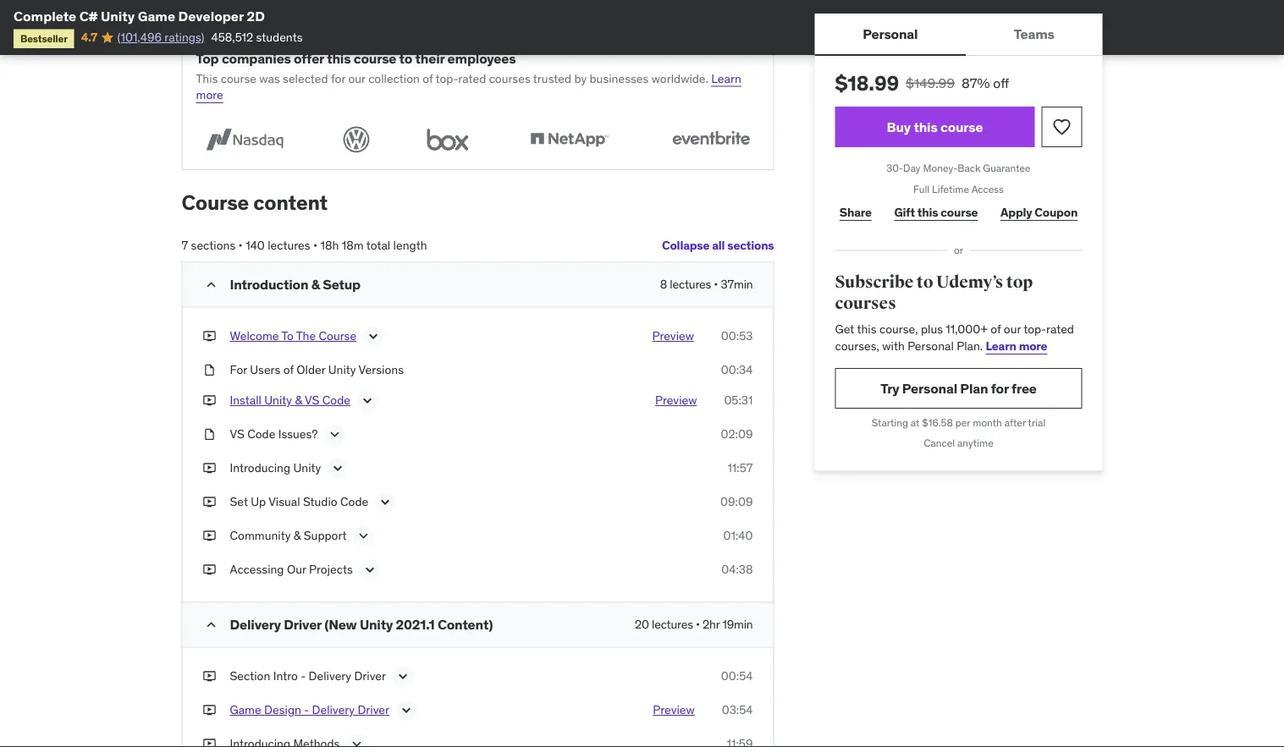 Task type: locate. For each thing, give the bounding box(es) containing it.
1 vertical spatial preview
[[655, 393, 697, 408]]

1 vertical spatial personal
[[908, 338, 954, 354]]

vs down older
[[305, 393, 319, 408]]

to inside subscribe to udemy's top courses
[[917, 272, 933, 292]]

1 sections from the left
[[727, 237, 774, 253]]

7
[[182, 237, 188, 253]]

sections right 7
[[191, 237, 236, 253]]

delivery
[[230, 616, 281, 633], [309, 669, 351, 684], [312, 702, 355, 718]]

ratings)
[[165, 30, 204, 45]]

2 vertical spatial code
[[340, 494, 368, 509]]

preview left 03:54
[[653, 702, 695, 718]]

0 vertical spatial -
[[301, 669, 306, 684]]

0 horizontal spatial to
[[399, 50, 412, 67]]

0 vertical spatial personal
[[863, 25, 918, 42]]

full
[[913, 182, 930, 195]]

2 vertical spatial &
[[294, 528, 301, 543]]

this for gift
[[917, 205, 938, 220]]

course up back
[[940, 118, 983, 135]]

&
[[311, 276, 320, 293], [295, 393, 302, 408], [294, 528, 301, 543]]

game up (101,496 ratings)
[[138, 7, 175, 25]]

0 horizontal spatial vs
[[230, 426, 244, 442]]

or
[[954, 244, 963, 257]]

learn
[[711, 70, 741, 86], [986, 338, 1016, 354]]

udemy's
[[936, 272, 1003, 292]]

2 vertical spatial personal
[[902, 379, 957, 397]]

code inside "button"
[[322, 393, 350, 408]]

of left older
[[283, 362, 294, 378]]

0 horizontal spatial for
[[331, 70, 345, 86]]

1 horizontal spatial rated
[[1046, 322, 1074, 337]]

0 vertical spatial &
[[311, 276, 320, 293]]

introduction
[[230, 276, 308, 293]]

lectures
[[268, 237, 310, 253], [670, 277, 711, 292], [652, 617, 693, 632]]

lectures right 20
[[652, 617, 693, 632]]

rated
[[458, 70, 486, 86], [1046, 322, 1074, 337]]

1 vertical spatial more
[[1019, 338, 1047, 354]]

1 vertical spatial learn more
[[986, 338, 1047, 354]]

0 vertical spatial for
[[331, 70, 345, 86]]

1 vertical spatial lectures
[[670, 277, 711, 292]]

1 vertical spatial our
[[1004, 322, 1021, 337]]

more down this at left
[[196, 87, 223, 102]]

1 horizontal spatial learn
[[986, 338, 1016, 354]]

show lecture description image
[[365, 328, 382, 345], [359, 392, 376, 409], [326, 426, 343, 443], [329, 460, 346, 477], [355, 528, 372, 545]]

1 vertical spatial course
[[319, 329, 356, 344]]

0 horizontal spatial course
[[182, 190, 249, 215]]

course down lifetime
[[941, 205, 978, 220]]

back
[[958, 161, 981, 174]]

learn more link down employees
[[196, 70, 741, 102]]

of
[[423, 70, 433, 86], [991, 322, 1001, 337], [283, 362, 294, 378]]

section intro - delivery driver
[[230, 669, 386, 684]]

course right the
[[319, 329, 356, 344]]

0 vertical spatial rated
[[458, 70, 486, 86]]

1 horizontal spatial learn more link
[[986, 338, 1047, 354]]

4 xsmall image from the top
[[203, 668, 216, 685]]

1 horizontal spatial to
[[917, 272, 933, 292]]

more up the free
[[1019, 338, 1047, 354]]

1 horizontal spatial game
[[230, 702, 261, 718]]

01:40
[[723, 528, 753, 543]]

00:54
[[721, 669, 753, 684]]

code right the studio
[[340, 494, 368, 509]]

30-day money-back guarantee full lifetime access
[[887, 161, 1031, 195]]

preview
[[652, 329, 694, 344], [655, 393, 697, 408], [653, 702, 695, 718]]

learn more link for top companies offer this course to their employees
[[196, 70, 741, 102]]

to up the collection on the left of page
[[399, 50, 412, 67]]

1 vertical spatial top-
[[1024, 322, 1046, 337]]

& left setup
[[311, 276, 320, 293]]

0 vertical spatial learn more
[[196, 70, 741, 102]]

install unity & vs code
[[230, 393, 350, 408]]

learn more up the free
[[986, 338, 1047, 354]]

driver inside game design - delivery driver button
[[358, 702, 389, 718]]

driver left the (new
[[284, 616, 322, 633]]

personal up the $18.99
[[863, 25, 918, 42]]

0 vertical spatial of
[[423, 70, 433, 86]]

2 vertical spatial delivery
[[312, 702, 355, 718]]

code down for users of older unity versions
[[322, 393, 350, 408]]

1 horizontal spatial for
[[991, 379, 1009, 397]]

learn more link up the free
[[986, 338, 1047, 354]]

- inside game design - delivery driver button
[[304, 702, 309, 718]]

personal inside get this course, plus 11,000+ of our top-rated courses, with personal plan.
[[908, 338, 954, 354]]

- for intro
[[301, 669, 306, 684]]

xsmall image left set
[[203, 494, 216, 510]]

this inside get this course, plus 11,000+ of our top-rated courses, with personal plan.
[[857, 322, 877, 337]]

& for setup
[[311, 276, 320, 293]]

driver for design
[[358, 702, 389, 718]]

content
[[253, 190, 328, 215]]

0 vertical spatial more
[[196, 87, 223, 102]]

netapp image
[[521, 124, 618, 156]]

• left 140 in the top left of the page
[[238, 237, 243, 253]]

show lecture description image for accessing our projects
[[361, 561, 378, 578]]

1 horizontal spatial our
[[1004, 322, 1021, 337]]

• left '37min' in the top of the page
[[714, 277, 718, 292]]

0 vertical spatial game
[[138, 7, 175, 25]]

this right gift
[[917, 205, 938, 220]]

0 vertical spatial preview
[[652, 329, 694, 344]]

1 vertical spatial learn more link
[[986, 338, 1047, 354]]

1 horizontal spatial sections
[[727, 237, 774, 253]]

0 vertical spatial delivery
[[230, 616, 281, 633]]

to
[[281, 329, 294, 344]]

courses down subscribe
[[835, 293, 896, 314]]

our right "11,000+"
[[1004, 322, 1021, 337]]

4 xsmall image from the top
[[203, 528, 216, 544]]

vs down install
[[230, 426, 244, 442]]

xsmall image
[[203, 392, 216, 409], [203, 426, 216, 443], [203, 460, 216, 477], [203, 528, 216, 544], [203, 561, 216, 578], [203, 736, 216, 747]]

learn more link for subscribe to udemy's top courses
[[986, 338, 1047, 354]]

get
[[835, 322, 854, 337]]

1 horizontal spatial vs
[[305, 393, 319, 408]]

0 horizontal spatial more
[[196, 87, 223, 102]]

tab list
[[815, 14, 1103, 56]]

top- down their
[[436, 70, 458, 86]]

xsmall image for community
[[203, 528, 216, 544]]

0 horizontal spatial of
[[283, 362, 294, 378]]

unity up set up visual studio code
[[293, 460, 321, 476]]

sections right all
[[727, 237, 774, 253]]

delivery right small icon on the left of page
[[230, 616, 281, 633]]

show lecture description image right support
[[355, 528, 372, 545]]

cancel
[[924, 437, 955, 450]]

top-
[[436, 70, 458, 86], [1024, 322, 1046, 337]]

3 xsmall image from the top
[[203, 460, 216, 477]]

show lecture description image for vs code issues?
[[326, 426, 343, 443]]

game design - delivery driver
[[230, 702, 389, 718]]

delivery for intro
[[309, 669, 351, 684]]

1 vertical spatial vs
[[230, 426, 244, 442]]

2 vertical spatial lectures
[[652, 617, 693, 632]]

& down older
[[295, 393, 302, 408]]

code up introducing
[[247, 426, 275, 442]]

delivery for design
[[312, 702, 355, 718]]

1 vertical spatial of
[[991, 322, 1001, 337]]

37min
[[721, 277, 753, 292]]

small image
[[203, 617, 220, 633]]

1 horizontal spatial course
[[319, 329, 356, 344]]

get this course, plus 11,000+ of our top-rated courses, with personal plan.
[[835, 322, 1074, 354]]

0 vertical spatial code
[[322, 393, 350, 408]]

total
[[366, 237, 390, 253]]

this up courses,
[[857, 322, 877, 337]]

& inside install unity & vs code "button"
[[295, 393, 302, 408]]

• left the 2hr
[[696, 617, 700, 632]]

this
[[327, 50, 351, 67], [914, 118, 938, 135], [917, 205, 938, 220], [857, 322, 877, 337]]

buy this course button
[[835, 107, 1035, 147]]

versions
[[359, 362, 404, 378]]

0 horizontal spatial rated
[[458, 70, 486, 86]]

to left the udemy's
[[917, 272, 933, 292]]

anytime
[[957, 437, 994, 450]]

learn inside learn more
[[711, 70, 741, 86]]

learn more down employees
[[196, 70, 741, 102]]

1 vertical spatial for
[[991, 379, 1009, 397]]

1 vertical spatial to
[[917, 272, 933, 292]]

03:54
[[722, 702, 753, 718]]

- right "intro"
[[301, 669, 306, 684]]

bestseller
[[20, 32, 67, 45]]

wishlist image
[[1052, 117, 1072, 137]]

0 vertical spatial learn
[[711, 70, 741, 86]]

course inside "link"
[[941, 205, 978, 220]]

preview for 05:31
[[655, 393, 697, 408]]

preview left 05:31
[[655, 393, 697, 408]]

& left support
[[294, 528, 301, 543]]

show lecture description image
[[377, 494, 394, 511], [361, 561, 378, 578], [395, 668, 411, 685], [398, 702, 415, 719], [348, 736, 365, 747]]

& for support
[[294, 528, 301, 543]]

0 horizontal spatial learn
[[711, 70, 741, 86]]

2 vertical spatial preview
[[653, 702, 695, 718]]

1 horizontal spatial learn more
[[986, 338, 1047, 354]]

more for top companies offer this course to their employees
[[196, 87, 223, 102]]

1 xsmall image from the top
[[203, 328, 216, 345]]

05:31
[[724, 393, 753, 408]]

xsmall image left section
[[203, 668, 216, 685]]

course
[[182, 190, 249, 215], [319, 329, 356, 344]]

1 xsmall image from the top
[[203, 392, 216, 409]]

small image
[[203, 277, 220, 294]]

our down top companies offer this course to their employees
[[348, 70, 365, 86]]

1 vertical spatial &
[[295, 393, 302, 408]]

courses
[[489, 70, 530, 86], [835, 293, 896, 314]]

$18.99
[[835, 70, 899, 96]]

preview down 8
[[652, 329, 694, 344]]

unity inside "button"
[[264, 393, 292, 408]]

0 horizontal spatial top-
[[436, 70, 458, 86]]

show lecture description image right issues?
[[326, 426, 343, 443]]

2 xsmall image from the top
[[203, 426, 216, 443]]

this right buy
[[914, 118, 938, 135]]

0 horizontal spatial learn more
[[196, 70, 741, 102]]

course inside button
[[319, 329, 356, 344]]

0 vertical spatial vs
[[305, 393, 319, 408]]

offer
[[294, 50, 324, 67]]

vs code issues?
[[230, 426, 318, 442]]

lectures right 8
[[670, 277, 711, 292]]

1 horizontal spatial of
[[423, 70, 433, 86]]

learn more
[[196, 70, 741, 102], [986, 338, 1047, 354]]

older
[[297, 362, 325, 378]]

teams button
[[966, 14, 1103, 54]]

0 horizontal spatial courses
[[489, 70, 530, 86]]

$149.99
[[906, 74, 955, 91]]

of right "11,000+"
[[991, 322, 1001, 337]]

worldwide.
[[652, 70, 708, 86]]

this inside button
[[914, 118, 938, 135]]

for down top companies offer this course to their employees
[[331, 70, 345, 86]]

this for get
[[857, 322, 877, 337]]

5 xsmall image from the top
[[203, 561, 216, 578]]

intro
[[273, 669, 298, 684]]

course up 7
[[182, 190, 249, 215]]

show lecture description image up the studio
[[329, 460, 346, 477]]

courses down employees
[[489, 70, 530, 86]]

vs inside "button"
[[305, 393, 319, 408]]

selected
[[283, 70, 328, 86]]

of down their
[[423, 70, 433, 86]]

unity right older
[[328, 362, 356, 378]]

xsmall image
[[203, 328, 216, 345], [203, 362, 216, 379], [203, 494, 216, 510], [203, 668, 216, 685], [203, 702, 216, 719]]

show lecture description image up versions
[[365, 328, 382, 345]]

0 horizontal spatial sections
[[191, 237, 236, 253]]

game down section
[[230, 702, 261, 718]]

0 vertical spatial learn more link
[[196, 70, 741, 102]]

vs
[[305, 393, 319, 408], [230, 426, 244, 442]]

1 horizontal spatial more
[[1019, 338, 1047, 354]]

for
[[230, 362, 247, 378]]

trusted
[[533, 70, 571, 86]]

• for 8 lectures • 37min
[[714, 277, 718, 292]]

0 vertical spatial our
[[348, 70, 365, 86]]

learn right plan.
[[986, 338, 1016, 354]]

0 vertical spatial courses
[[489, 70, 530, 86]]

1 vertical spatial delivery
[[309, 669, 351, 684]]

- right "design"
[[304, 702, 309, 718]]

learn more for top companies offer this course to their employees
[[196, 70, 741, 102]]

try
[[880, 379, 899, 397]]

apply coupon button
[[996, 196, 1082, 230]]

courses inside subscribe to udemy's top courses
[[835, 293, 896, 314]]

1 vertical spatial rated
[[1046, 322, 1074, 337]]

buy
[[887, 118, 911, 135]]

top- down top
[[1024, 322, 1046, 337]]

month
[[973, 416, 1002, 429]]

preview for 03:54
[[653, 702, 695, 718]]

458,512 students
[[211, 30, 303, 45]]

xsmall image left for
[[203, 362, 216, 379]]

unity right install
[[264, 393, 292, 408]]

1 vertical spatial game
[[230, 702, 261, 718]]

gift this course
[[894, 205, 978, 220]]

0 horizontal spatial learn more link
[[196, 70, 741, 102]]

2 vertical spatial of
[[283, 362, 294, 378]]

2 vertical spatial driver
[[358, 702, 389, 718]]

1 vertical spatial -
[[304, 702, 309, 718]]

this
[[196, 70, 218, 86]]

driver down section intro - delivery driver
[[358, 702, 389, 718]]

collection
[[368, 70, 420, 86]]

0 horizontal spatial our
[[348, 70, 365, 86]]

for left the free
[[991, 379, 1009, 397]]

personal down the plus
[[908, 338, 954, 354]]

collapse
[[662, 237, 710, 253]]

course content
[[182, 190, 328, 215]]

xsmall image left "design"
[[203, 702, 216, 719]]

learn for subscribe to udemy's top courses
[[986, 338, 1016, 354]]

personal button
[[815, 14, 966, 54]]

learn right worldwide.
[[711, 70, 741, 86]]

delivery down section intro - delivery driver
[[312, 702, 355, 718]]

87%
[[962, 74, 990, 91]]

our
[[348, 70, 365, 86], [1004, 322, 1021, 337]]

delivery inside button
[[312, 702, 355, 718]]

1 horizontal spatial courses
[[835, 293, 896, 314]]

this inside "link"
[[917, 205, 938, 220]]

delivery up game design - delivery driver
[[309, 669, 351, 684]]

1 vertical spatial learn
[[986, 338, 1016, 354]]

• for 20 lectures • 2hr 19min
[[696, 617, 700, 632]]

1 vertical spatial courses
[[835, 293, 896, 314]]

1 horizontal spatial top-
[[1024, 322, 1046, 337]]

lectures right 140 in the top left of the page
[[268, 237, 310, 253]]

1 vertical spatial driver
[[354, 669, 386, 684]]

tab list containing personal
[[815, 14, 1103, 56]]

2 horizontal spatial of
[[991, 322, 1001, 337]]

3 xsmall image from the top
[[203, 494, 216, 510]]

personal up $16.58
[[902, 379, 957, 397]]

sections
[[727, 237, 774, 253], [191, 237, 236, 253]]

0 vertical spatial top-
[[436, 70, 458, 86]]

this for buy
[[914, 118, 938, 135]]

students
[[256, 30, 303, 45]]

xsmall image left the welcome
[[203, 328, 216, 345]]

driver down delivery driver (new unity 2021.1 content)
[[354, 669, 386, 684]]

0 vertical spatial course
[[182, 190, 249, 215]]

•
[[238, 237, 243, 253], [313, 237, 318, 253], [714, 277, 718, 292], [696, 617, 700, 632]]

collapse all sections
[[662, 237, 774, 253]]

access
[[971, 182, 1004, 195]]

for users of older unity versions
[[230, 362, 404, 378]]



Task type: vqa. For each thing, say whether or not it's contained in the screenshot.
SHARE button at top right
yes



Task type: describe. For each thing, give the bounding box(es) containing it.
code for install unity & vs code
[[322, 393, 350, 408]]

day
[[903, 161, 921, 174]]

plus
[[921, 322, 943, 337]]

employees
[[447, 50, 516, 67]]

0 vertical spatial to
[[399, 50, 412, 67]]

our inside get this course, plus 11,000+ of our top-rated courses, with personal plan.
[[1004, 322, 1021, 337]]

unity right c#
[[101, 7, 135, 25]]

personal inside personal button
[[863, 25, 918, 42]]

course,
[[879, 322, 918, 337]]

community
[[230, 528, 291, 543]]

nasdaq image
[[196, 124, 293, 156]]

more for subscribe to udemy's top courses
[[1019, 338, 1047, 354]]

8 lectures • 37min
[[660, 277, 753, 292]]

share button
[[835, 196, 876, 230]]

introducing unity
[[230, 460, 321, 476]]

was
[[259, 70, 280, 86]]

0 vertical spatial lectures
[[268, 237, 310, 253]]

community & support
[[230, 528, 347, 543]]

course inside button
[[940, 118, 983, 135]]

course down companies
[[221, 70, 256, 86]]

xsmall image for section intro - delivery driver show lecture description image
[[203, 668, 216, 685]]

18h 18m
[[320, 237, 364, 253]]

box image
[[419, 124, 476, 156]]

design
[[264, 702, 301, 718]]

show lecture description image for community & support
[[355, 528, 372, 545]]

money-
[[923, 161, 958, 174]]

our
[[287, 562, 306, 577]]

starting
[[872, 416, 908, 429]]

volkswagen image
[[338, 124, 375, 156]]

gift
[[894, 205, 915, 220]]

sections inside dropdown button
[[727, 237, 774, 253]]

• left 18h 18m in the left top of the page
[[313, 237, 318, 253]]

apply coupon
[[1001, 205, 1078, 220]]

0 horizontal spatial game
[[138, 7, 175, 25]]

• for 7 sections • 140 lectures • 18h 18m total length
[[238, 237, 243, 253]]

$18.99 $149.99 87% off
[[835, 70, 1009, 96]]

welcome to the course
[[230, 329, 356, 344]]

section
[[230, 669, 270, 684]]

try personal plan for free link
[[835, 368, 1082, 409]]

up
[[251, 494, 266, 509]]

2 xsmall image from the top
[[203, 362, 216, 379]]

11:57
[[727, 460, 753, 476]]

6 xsmall image from the top
[[203, 736, 216, 747]]

game design - delivery driver button
[[230, 702, 389, 722]]

users
[[250, 362, 280, 378]]

course up the collection on the left of page
[[354, 50, 396, 67]]

- for design
[[304, 702, 309, 718]]

after
[[1005, 416, 1026, 429]]

show lecture description image for section intro - delivery driver
[[395, 668, 411, 685]]

eventbrite image
[[662, 124, 760, 156]]

30-
[[887, 161, 903, 174]]

guarantee
[[983, 161, 1031, 174]]

2 sections from the left
[[191, 237, 236, 253]]

complete
[[14, 7, 76, 25]]

140
[[246, 237, 265, 253]]

1 vertical spatial code
[[247, 426, 275, 442]]

trial
[[1028, 416, 1046, 429]]

preview for 00:53
[[652, 329, 694, 344]]

buy this course
[[887, 118, 983, 135]]

show lecture description image for set up visual studio code
[[377, 494, 394, 511]]

show lecture description image for introducing unity
[[329, 460, 346, 477]]

this course was selected for our collection of top-rated courses trusted by businesses worldwide.
[[196, 70, 708, 86]]

per
[[955, 416, 970, 429]]

content)
[[438, 616, 493, 633]]

studio
[[303, 494, 337, 509]]

(new
[[324, 616, 357, 633]]

xsmall image for accessing
[[203, 561, 216, 578]]

issues?
[[278, 426, 318, 442]]

subscribe to udemy's top courses
[[835, 272, 1033, 314]]

accessing our projects
[[230, 562, 353, 577]]

2021.1
[[396, 616, 435, 633]]

driver for intro
[[354, 669, 386, 684]]

xsmall image for show lecture description image corresponding to set up visual studio code
[[203, 494, 216, 510]]

$16.58
[[922, 416, 953, 429]]

(101,496 ratings)
[[117, 30, 204, 45]]

xsmall image for vs
[[203, 426, 216, 443]]

02:09
[[721, 426, 753, 442]]

top
[[1006, 272, 1033, 292]]

top
[[196, 50, 219, 67]]

8
[[660, 277, 667, 292]]

accessing
[[230, 562, 284, 577]]

game inside button
[[230, 702, 261, 718]]

00:34
[[721, 362, 753, 378]]

try personal plan for free
[[880, 379, 1037, 397]]

04:38
[[721, 562, 753, 577]]

starting at $16.58 per month after trial cancel anytime
[[872, 416, 1046, 450]]

0 vertical spatial driver
[[284, 616, 322, 633]]

19min
[[722, 617, 753, 632]]

4.7
[[81, 30, 97, 45]]

collapse all sections button
[[662, 228, 774, 262]]

with
[[882, 338, 905, 354]]

introducing
[[230, 460, 290, 476]]

code for set up visual studio code
[[340, 494, 368, 509]]

5 xsmall image from the top
[[203, 702, 216, 719]]

rated inside get this course, plus 11,000+ of our top-rated courses, with personal plan.
[[1046, 322, 1074, 337]]

20
[[635, 617, 649, 632]]

visual
[[269, 494, 300, 509]]

lectures for delivery driver (new unity 2021.1 content)
[[652, 617, 693, 632]]

20 lectures • 2hr 19min
[[635, 617, 753, 632]]

gift this course link
[[890, 196, 983, 230]]

teams
[[1014, 25, 1055, 42]]

2d
[[247, 7, 265, 25]]

courses,
[[835, 338, 879, 354]]

show lecture description image down versions
[[359, 392, 376, 409]]

c#
[[79, 7, 98, 25]]

coupon
[[1035, 205, 1078, 220]]

xsmall image for show lecture description icon above versions
[[203, 328, 216, 345]]

welcome
[[230, 329, 279, 344]]

support
[[304, 528, 347, 543]]

learn more for subscribe to udemy's top courses
[[986, 338, 1047, 354]]

this right 'offer'
[[327, 50, 351, 67]]

all
[[712, 237, 725, 253]]

top- inside get this course, plus 11,000+ of our top-rated courses, with personal plan.
[[1024, 322, 1046, 337]]

of inside get this course, plus 11,000+ of our top-rated courses, with personal plan.
[[991, 322, 1001, 337]]

lectures for introduction & setup
[[670, 277, 711, 292]]

xsmall image for introducing
[[203, 460, 216, 477]]

welcome to the course button
[[230, 328, 356, 349]]

unity right the (new
[[360, 616, 393, 633]]

their
[[415, 50, 445, 67]]

personal inside try personal plan for free link
[[902, 379, 957, 397]]

length
[[393, 237, 427, 253]]

learn for top companies offer this course to their employees
[[711, 70, 741, 86]]



